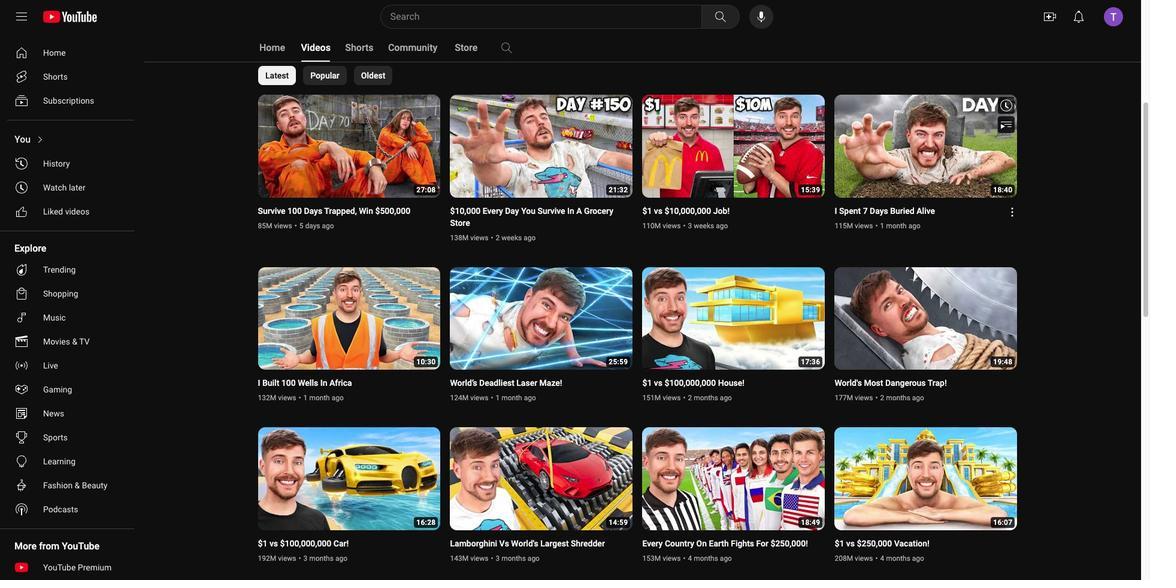 Task type: vqa. For each thing, say whether or not it's contained in the screenshot.
the in inside 100 Players Simulate a FANTASY PURGE in Minecraft...
no



Task type: describe. For each thing, give the bounding box(es) containing it.
5 days ago
[[300, 221, 334, 230]]

27:08 link
[[258, 95, 441, 199]]

weeks for $10,000,000
[[694, 221, 715, 230]]

1 vertical spatial youtube
[[43, 563, 76, 572]]

16 minutes, 7 seconds element
[[994, 518, 1013, 527]]

i spent 7 days buried alive by mrbeast 115,693,669 views 1 month ago 18 minutes element
[[835, 205, 936, 217]]

popular
[[310, 71, 339, 80]]

vs for $1 vs $10,000,000 job!
[[654, 206, 663, 216]]

trending
[[43, 265, 76, 275]]

208m
[[835, 554, 854, 563]]

built
[[262, 378, 280, 388]]

1 vertical spatial world's
[[511, 539, 539, 548]]

months for earth
[[694, 554, 719, 563]]

from
[[39, 541, 59, 552]]

later
[[69, 183, 85, 192]]

maze!
[[540, 378, 563, 388]]

africa
[[330, 378, 352, 388]]

132m
[[258, 394, 276, 402]]

store inside tab list
[[455, 42, 478, 53]]

3 months ago for $100,000,000
[[304, 554, 348, 563]]

ago for trapped,
[[322, 221, 334, 230]]

in inside i built 100 wells in africa by mrbeast 132,427,862 views 1 month ago 10 minutes, 30 seconds element
[[320, 378, 328, 388]]

history
[[43, 159, 70, 168]]

$10,000
[[450, 206, 481, 216]]

i built 100 wells in africa by mrbeast 132,427,862 views 1 month ago 10 minutes, 30 seconds element
[[258, 377, 352, 389]]

$1 vs $10,000,000 job! link
[[643, 205, 730, 217]]

1 survive from the left
[[258, 206, 286, 216]]

tab list containing home
[[258, 34, 607, 62]]

ago for days
[[909, 221, 921, 230]]

i spent 7 days buried alive
[[835, 206, 936, 216]]

i for i built 100 wells in africa
[[258, 378, 260, 388]]

months for largest
[[502, 554, 526, 563]]

lamborghini vs world's largest shredder
[[450, 539, 605, 548]]

shopping
[[43, 289, 78, 298]]

124m views
[[450, 394, 489, 402]]

music
[[43, 313, 66, 322]]

ago for largest
[[528, 554, 540, 563]]

win
[[359, 206, 373, 216]]

2 for $100,000,000
[[688, 394, 692, 402]]

85m
[[258, 221, 272, 230]]

world's deadliest laser maze! link
[[450, 377, 563, 389]]

1 for in
[[304, 394, 308, 402]]

subscribe
[[378, 8, 415, 18]]

$100,000,000 for house!
[[665, 378, 716, 388]]

177m views
[[835, 394, 874, 402]]

16:07
[[994, 518, 1013, 527]]

153m views
[[643, 554, 681, 563]]

views for survive 100 days trapped, win $500,000
[[274, 221, 292, 230]]

weeks for day
[[502, 233, 522, 242]]

vacation!
[[895, 539, 930, 548]]

every country on earth fights for $250,000! link
[[643, 537, 809, 549]]

more from youtube
[[14, 541, 100, 552]]

country
[[665, 539, 695, 548]]

ago for house!
[[720, 394, 732, 402]]

news
[[43, 409, 64, 418]]

every country on earth fights for $250,000! by mrbeast 153,178,989 views 4 months ago 18 minutes element
[[643, 537, 809, 549]]

month for in
[[309, 394, 330, 402]]

house!
[[718, 378, 745, 388]]

grocery
[[584, 206, 614, 216]]

premium
[[78, 563, 112, 572]]

$1 vs $250,000 vacation! by mrbeast 208,523,632 views 4 months ago 16 minutes element
[[835, 537, 930, 549]]

i spent 7 days buried alive link
[[835, 205, 936, 217]]

3 weeks ago
[[688, 221, 728, 230]]

beauty
[[82, 481, 108, 490]]

0 horizontal spatial shorts
[[43, 72, 68, 82]]

vs for $1 vs $100,000,000 car!
[[270, 539, 278, 548]]

Subscribe text field
[[378, 8, 415, 18]]

latest
[[265, 71, 289, 80]]

community
[[388, 42, 438, 53]]

14:59 link
[[450, 427, 633, 531]]

4 months ago for vacation!
[[881, 554, 925, 563]]

podcasts
[[43, 505, 78, 514]]

vs for $1 vs $250,000 vacation!
[[847, 539, 855, 548]]

3 for world's
[[496, 554, 500, 563]]

15:39
[[802, 186, 821, 194]]

survive 100 days trapped, win $500,000 by mrbeast 85,705,255 views 5 days ago 27 minutes element
[[258, 205, 411, 217]]

survive 100 days trapped, win $500,000
[[258, 206, 411, 216]]

months for trap!
[[887, 394, 911, 402]]

survive 100 days trapped, win $500,000 link
[[258, 205, 411, 217]]

$250,000
[[857, 539, 893, 548]]

19:48
[[994, 358, 1013, 366]]

$10,000 every day you survive in a grocery store by mrbeast 138,148,242 views 2 weeks ago 21 minutes element
[[450, 205, 619, 229]]

views for lamborghini vs world's largest shredder
[[471, 554, 489, 563]]

car!
[[334, 539, 349, 548]]

3 for $10,000,000
[[688, 221, 692, 230]]

$1 for $1 vs $100,000,000 car!
[[258, 539, 268, 548]]

115m views
[[835, 221, 874, 230]]

16:28
[[417, 518, 436, 527]]

1 horizontal spatial month
[[502, 394, 522, 402]]

110m
[[643, 221, 661, 230]]

17:36 link
[[643, 267, 826, 371]]

$1 vs $250,000 vacation!
[[835, 539, 930, 548]]

a
[[577, 206, 582, 216]]

1 horizontal spatial world's
[[835, 378, 862, 388]]

1 month ago for buried
[[881, 221, 921, 230]]

10:30 link
[[258, 267, 441, 371]]

$10,000,000
[[665, 206, 712, 216]]

& for tv
[[72, 337, 77, 346]]

151m views
[[643, 394, 681, 402]]

$10,000 every day you survive in a grocery store
[[450, 206, 614, 227]]

months for vacation!
[[887, 554, 911, 563]]

ago for maze!
[[524, 394, 536, 402]]

videos
[[65, 207, 90, 216]]

$1 vs $250,000 vacation! link
[[835, 537, 930, 549]]

views for every country on earth fights for $250,000!
[[663, 554, 681, 563]]

208m views
[[835, 554, 874, 563]]

115m
[[835, 221, 854, 230]]

25 minutes, 59 seconds element
[[609, 358, 628, 366]]

you inside $10,000 every day you survive in a grocery store
[[522, 206, 536, 216]]

132m views
[[258, 394, 296, 402]]

ago for car!
[[336, 554, 348, 563]]

every country on earth fights for $250,000!
[[643, 539, 809, 548]]

shorts inside tab list
[[345, 42, 374, 53]]

views for i spent 7 days buried alive
[[855, 221, 874, 230]]

subscriptions
[[43, 96, 94, 105]]

videos
[[301, 42, 331, 53]]

177m
[[835, 394, 854, 402]]

18 minutes, 49 seconds element
[[802, 518, 821, 527]]

watch later
[[43, 183, 85, 192]]

i built 100 wells in africa link
[[258, 377, 352, 389]]

143m views
[[450, 554, 489, 563]]

months for car!
[[309, 554, 334, 563]]

movies & tv
[[43, 337, 90, 346]]

14 minutes, 59 seconds element
[[609, 518, 628, 527]]

world's most dangerous trap! by mrbeast 177,831,113 views 2 months ago 19 minutes element
[[835, 377, 947, 389]]

tab list containing latest
[[258, 66, 392, 85]]

oldest
[[361, 71, 385, 80]]

learning
[[43, 457, 76, 466]]

1 horizontal spatial 1 month ago
[[496, 394, 536, 402]]

25:59
[[609, 358, 628, 366]]

fashion
[[43, 481, 73, 490]]

views for world's deadliest laser maze!
[[471, 394, 489, 402]]

2 months ago for $100,000,000
[[688, 394, 732, 402]]

0 vertical spatial 100
[[288, 206, 302, 216]]

4 for on
[[688, 554, 692, 563]]



Task type: locate. For each thing, give the bounding box(es) containing it.
podcasts link
[[7, 497, 129, 521], [7, 497, 129, 521]]

tab list
[[258, 34, 607, 62], [258, 66, 392, 85]]

views for $1 vs $10,000,000 job!
[[663, 221, 681, 230]]

$100,000,000 up 151m views
[[665, 378, 716, 388]]

vs inside $1 vs $250,000 vacation! by mrbeast 208,523,632 views 4 months ago 16 minutes element
[[847, 539, 855, 548]]

0 vertical spatial tab list
[[258, 34, 607, 62]]

ago for vacation!
[[913, 554, 925, 563]]

$1 vs $10,000,000 job! by mrbeast 110,516,335 views 3 weeks ago 15 minutes element
[[643, 205, 730, 217]]

months down $1 vs $100,000,000 car!
[[309, 554, 334, 563]]

views right 151m
[[663, 394, 681, 402]]

2 months ago down dangerous
[[881, 394, 925, 402]]

vs inside $1 vs $100,000,000 house! by mrbeast 151,862,865 views 2 months ago 17 minutes element
[[654, 378, 663, 388]]

2 survive from the left
[[538, 206, 566, 216]]

0 vertical spatial world's
[[835, 378, 862, 388]]

$1 vs $100,000,000 car! by mrbeast 192,531,677 views 3 months ago 16 minutes element
[[258, 537, 349, 549]]

1 horizontal spatial shorts
[[345, 42, 374, 53]]

more
[[14, 541, 37, 552]]

0 horizontal spatial month
[[309, 394, 330, 402]]

$100,000,000 inside $1 vs $100,000,000 house! by mrbeast 151,862,865 views 2 months ago 17 minutes element
[[665, 378, 716, 388]]

world's right vs on the left bottom
[[511, 539, 539, 548]]

0 vertical spatial you
[[14, 134, 31, 145]]

2 tab list from the top
[[258, 66, 392, 85]]

0 vertical spatial shorts
[[345, 42, 374, 53]]

youtube down more from youtube
[[43, 563, 76, 572]]

tab list down videos
[[258, 66, 392, 85]]

you
[[14, 134, 31, 145], [522, 206, 536, 216]]

$500,000
[[375, 206, 411, 216]]

2 months ago down $1 vs $100,000,000 house!
[[688, 394, 732, 402]]

views right '124m'
[[471, 394, 489, 402]]

ago down "every country on earth fights for $250,000!" link at the right bottom
[[720, 554, 732, 563]]

0 horizontal spatial i
[[258, 378, 260, 388]]

$100,000,000 for car!
[[280, 539, 332, 548]]

every up "153m"
[[643, 539, 663, 548]]

2 months ago
[[688, 394, 732, 402], [881, 394, 925, 402]]

views right 132m
[[278, 394, 296, 402]]

youtube premium link
[[7, 556, 129, 580], [7, 556, 129, 580]]

youtube up youtube premium
[[62, 541, 100, 552]]

youtube premium
[[43, 563, 112, 572]]

survive up 85m views
[[258, 206, 286, 216]]

$1 vs $100,000,000 house!
[[643, 378, 745, 388]]

0 horizontal spatial $100,000,000
[[280, 539, 332, 548]]

months down vs on the left bottom
[[502, 554, 526, 563]]

$100,000,000 inside $1 vs $100,000,000 car! by mrbeast 192,531,677 views 3 months ago 16 minutes element
[[280, 539, 332, 548]]

2 horizontal spatial 1
[[881, 221, 885, 230]]

months down on
[[694, 554, 719, 563]]

views for $1 vs $100,000,000 house!
[[663, 394, 681, 402]]

& left beauty
[[75, 481, 80, 490]]

0 horizontal spatial 4
[[688, 554, 692, 563]]

largest
[[541, 539, 569, 548]]

views right 85m
[[274, 221, 292, 230]]

1 horizontal spatial every
[[643, 539, 663, 548]]

3 down vs on the left bottom
[[496, 554, 500, 563]]

watch
[[43, 183, 67, 192]]

store right 'community' in the left of the page
[[455, 42, 478, 53]]

every left day
[[483, 206, 503, 216]]

1 down i spent 7 days buried alive 'link'
[[881, 221, 885, 230]]

$1 vs $100,000,000 car!
[[258, 539, 349, 548]]

views for i built 100 wells in africa
[[278, 394, 296, 402]]

ago down "vacation!"
[[913, 554, 925, 563]]

shorts up oldest
[[345, 42, 374, 53]]

earth
[[709, 539, 729, 548]]

views down the lamborghini
[[471, 554, 489, 563]]

1 horizontal spatial i
[[835, 206, 838, 216]]

ago down dangerous
[[913, 394, 925, 402]]

0 horizontal spatial 4 months ago
[[688, 554, 732, 563]]

in
[[568, 206, 575, 216], [320, 378, 328, 388]]

ago down $10,000 every day you survive in a grocery store
[[524, 233, 536, 242]]

1 horizontal spatial 4 months ago
[[881, 554, 925, 563]]

shorts
[[345, 42, 374, 53], [43, 72, 68, 82]]

1
[[881, 221, 885, 230], [304, 394, 308, 402], [496, 394, 500, 402]]

$1 up 208m
[[835, 539, 845, 548]]

2 days from the left
[[870, 206, 889, 216]]

1 horizontal spatial 3 months ago
[[496, 554, 540, 563]]

0 vertical spatial in
[[568, 206, 575, 216]]

2 horizontal spatial month
[[887, 221, 907, 230]]

3 down the $10,000,000
[[688, 221, 692, 230]]

day
[[505, 206, 519, 216]]

153m
[[643, 554, 661, 563]]

& left the tv
[[72, 337, 77, 346]]

0 horizontal spatial 3
[[304, 554, 308, 563]]

i inside i spent 7 days buried alive by mrbeast 115,693,669 views 1 month ago 18 minutes 'element'
[[835, 206, 838, 216]]

1 horizontal spatial 4
[[881, 554, 885, 563]]

138m
[[450, 233, 469, 242]]

0 vertical spatial weeks
[[694, 221, 715, 230]]

wells
[[298, 378, 318, 388]]

2 down '$1 vs $100,000,000 house!' link on the bottom right
[[688, 394, 692, 402]]

0 vertical spatial &
[[72, 337, 77, 346]]

every inside $10,000 every day you survive in a grocery store
[[483, 206, 503, 216]]

$1 for $1 vs $10,000,000 job!
[[643, 206, 652, 216]]

1 vertical spatial in
[[320, 378, 328, 388]]

days
[[304, 206, 323, 216], [870, 206, 889, 216]]

0 horizontal spatial days
[[304, 206, 323, 216]]

1 horizontal spatial 2
[[688, 394, 692, 402]]

18 minutes, 40 seconds element
[[994, 186, 1013, 194]]

2 right 138m views
[[496, 233, 500, 242]]

Search text field
[[390, 9, 699, 25]]

1 3 months ago from the left
[[304, 554, 348, 563]]

months down dangerous
[[887, 394, 911, 402]]

1 4 months ago from the left
[[688, 554, 732, 563]]

movies
[[43, 337, 70, 346]]

ago down africa
[[332, 394, 344, 402]]

3 months ago down lamborghini vs world's largest shredder
[[496, 554, 540, 563]]

1 horizontal spatial days
[[870, 206, 889, 216]]

store down '$10,000'
[[450, 218, 470, 227]]

100
[[288, 206, 302, 216], [282, 378, 296, 388]]

0 horizontal spatial 1 month ago
[[304, 394, 344, 402]]

2 for day
[[496, 233, 500, 242]]

2 horizontal spatial 2
[[881, 394, 885, 402]]

4 months ago down "vacation!"
[[881, 554, 925, 563]]

month
[[887, 221, 907, 230], [309, 394, 330, 402], [502, 394, 522, 402]]

views for $1 vs $250,000 vacation!
[[855, 554, 874, 563]]

views for world's most dangerous trap!
[[855, 394, 874, 402]]

survive left a
[[538, 206, 566, 216]]

ago down laser
[[524, 394, 536, 402]]

views right '110m'
[[663, 221, 681, 230]]

2 4 months ago from the left
[[881, 554, 925, 563]]

10 minutes, 30 seconds element
[[417, 358, 436, 366]]

5
[[300, 221, 304, 230]]

1 horizontal spatial weeks
[[694, 221, 715, 230]]

you link
[[7, 128, 129, 152], [7, 128, 129, 152]]

1 vertical spatial tab list
[[258, 66, 392, 85]]

ago for earth
[[720, 554, 732, 563]]

month down world's deadliest laser maze! at bottom left
[[502, 394, 522, 402]]

month down wells at the bottom of page
[[309, 394, 330, 402]]

1 month ago down world's deadliest laser maze! at bottom left
[[496, 394, 536, 402]]

world's up 177m
[[835, 378, 862, 388]]

watch later link
[[7, 176, 129, 200], [7, 176, 129, 200]]

1 month ago
[[881, 221, 921, 230], [304, 394, 344, 402], [496, 394, 536, 402]]

$1 up '110m'
[[643, 206, 652, 216]]

4
[[688, 554, 692, 563], [881, 554, 885, 563]]

vs inside $1 vs $100,000,000 car! by mrbeast 192,531,677 views 3 months ago 16 minutes element
[[270, 539, 278, 548]]

None search field
[[359, 5, 742, 29]]

85m views
[[258, 221, 292, 230]]

ago
[[322, 221, 334, 230], [716, 221, 728, 230], [909, 221, 921, 230], [524, 233, 536, 242], [332, 394, 344, 402], [524, 394, 536, 402], [720, 394, 732, 402], [913, 394, 925, 402], [336, 554, 348, 563], [528, 554, 540, 563], [720, 554, 732, 563], [913, 554, 925, 563]]

liked videos link
[[7, 200, 129, 224], [7, 200, 129, 224]]

17:36
[[802, 358, 821, 366]]

4 down country
[[688, 554, 692, 563]]

youtube
[[62, 541, 100, 552], [43, 563, 76, 572]]

home up latest
[[260, 42, 285, 53]]

3 down $1 vs $100,000,000 car!
[[304, 554, 308, 563]]

world's most dangerous trap!
[[835, 378, 947, 388]]

17 minutes, 36 seconds element
[[802, 358, 821, 366]]

1 vertical spatial i
[[258, 378, 260, 388]]

views down 7
[[855, 221, 874, 230]]

2 for dangerous
[[881, 394, 885, 402]]

1 down deadliest
[[496, 394, 500, 402]]

weeks down day
[[502, 233, 522, 242]]

1 vertical spatial shorts
[[43, 72, 68, 82]]

1 vertical spatial 100
[[282, 378, 296, 388]]

ago for job!
[[716, 221, 728, 230]]

$1 vs $10,000,000 job!
[[643, 206, 730, 216]]

i left spent on the top
[[835, 206, 838, 216]]

0 horizontal spatial 2
[[496, 233, 500, 242]]

4 for $250,000
[[881, 554, 885, 563]]

$1 for $1 vs $250,000 vacation!
[[835, 539, 845, 548]]

tab list down subscribe button
[[258, 34, 607, 62]]

0 vertical spatial youtube
[[62, 541, 100, 552]]

world's deadliest laser maze!
[[450, 378, 563, 388]]

days up days
[[304, 206, 323, 216]]

home up subscriptions on the left top of the page
[[43, 48, 66, 58]]

ago for you
[[524, 233, 536, 242]]

days right 7
[[870, 206, 889, 216]]

1 horizontal spatial 3
[[496, 554, 500, 563]]

explore
[[14, 243, 46, 254]]

16 minutes, 28 seconds element
[[417, 518, 436, 527]]

world's deadliest laser maze! by mrbeast 124,427,936 views 1 month ago 25 minutes element
[[450, 377, 563, 389]]

1 horizontal spatial 1
[[496, 394, 500, 402]]

i for i spent 7 days buried alive
[[835, 206, 838, 216]]

25:59 link
[[450, 267, 633, 371]]

0 horizontal spatial weeks
[[502, 233, 522, 242]]

4 months ago
[[688, 554, 732, 563], [881, 554, 925, 563]]

in left a
[[568, 206, 575, 216]]

gaming
[[43, 385, 72, 394]]

3 for $100,000,000
[[304, 554, 308, 563]]

1 horizontal spatial you
[[522, 206, 536, 216]]

month down buried
[[887, 221, 907, 230]]

19 minutes, 48 seconds element
[[994, 358, 1013, 366]]

views for $1 vs $100,000,000 car!
[[278, 554, 296, 563]]

18:49
[[802, 518, 821, 527]]

ago down car!
[[336, 554, 348, 563]]

lamborghini vs world's largest shredder link
[[450, 537, 605, 549]]

$250,000!
[[771, 539, 809, 548]]

4 months ago for earth
[[688, 554, 732, 563]]

1 days from the left
[[304, 206, 323, 216]]

$100,000,000
[[665, 378, 716, 388], [280, 539, 332, 548]]

0 horizontal spatial 1
[[304, 394, 308, 402]]

100 right built on the bottom of page
[[282, 378, 296, 388]]

15:39 link
[[643, 95, 826, 199]]

1 vertical spatial every
[[643, 539, 663, 548]]

0 horizontal spatial survive
[[258, 206, 286, 216]]

home link
[[7, 41, 129, 65], [7, 41, 129, 65]]

ago right days
[[322, 221, 334, 230]]

2 down world's most dangerous trap! by mrbeast 177,831,113 views 2 months ago 19 minutes element at the right bottom of the page
[[881, 394, 885, 402]]

months for house!
[[694, 394, 719, 402]]

ago down lamborghini vs world's largest shredder by mrbeast 143,659,397 views 3 months ago 14 minutes, 59 seconds element
[[528, 554, 540, 563]]

sports link
[[7, 426, 129, 450], [7, 426, 129, 450]]

7
[[863, 206, 868, 216]]

1 vertical spatial weeks
[[502, 233, 522, 242]]

fashion & beauty link
[[7, 474, 129, 497], [7, 474, 129, 497]]

sports
[[43, 433, 68, 442]]

1 tab list from the top
[[258, 34, 607, 62]]

0 vertical spatial $100,000,000
[[665, 378, 716, 388]]

in right wells at the bottom of page
[[320, 378, 328, 388]]

shredder
[[571, 539, 605, 548]]

4 down $1 vs $250,000 vacation!
[[881, 554, 885, 563]]

1 horizontal spatial $100,000,000
[[665, 378, 716, 388]]

job!
[[714, 206, 730, 216]]

months down "vacation!"
[[887, 554, 911, 563]]

3 months ago
[[304, 554, 348, 563], [496, 554, 540, 563]]

in inside $10,000 every day you survive in a grocery store
[[568, 206, 575, 216]]

0 horizontal spatial 3 months ago
[[304, 554, 348, 563]]

0 horizontal spatial home
[[43, 48, 66, 58]]

16:28 link
[[258, 427, 441, 531]]

i left built on the bottom of page
[[258, 378, 260, 388]]

views right 138m
[[471, 233, 489, 242]]

3 months ago for world's
[[496, 554, 540, 563]]

month for buried
[[887, 221, 907, 230]]

laser
[[517, 378, 538, 388]]

vs up the 110m views
[[654, 206, 663, 216]]

learning link
[[7, 450, 129, 474], [7, 450, 129, 474]]

ago down alive
[[909, 221, 921, 230]]

1 4 from the left
[[688, 554, 692, 563]]

1 horizontal spatial in
[[568, 206, 575, 216]]

tv
[[79, 337, 90, 346]]

ago for trap!
[[913, 394, 925, 402]]

151m
[[643, 394, 661, 402]]

vs
[[654, 206, 663, 216], [654, 378, 663, 388], [270, 539, 278, 548], [847, 539, 855, 548]]

$10,000 every day you survive in a grocery store link
[[450, 205, 619, 229]]

vs up "192m views"
[[270, 539, 278, 548]]

2 4 from the left
[[881, 554, 885, 563]]

store inside $10,000 every day you survive in a grocery store
[[450, 218, 470, 227]]

vs up 151m views
[[654, 378, 663, 388]]

1 vertical spatial &
[[75, 481, 80, 490]]

2 months ago for dangerous
[[881, 394, 925, 402]]

movies & tv link
[[7, 330, 129, 354], [7, 330, 129, 354]]

1 horizontal spatial home
[[260, 42, 285, 53]]

100 up 5
[[288, 206, 302, 216]]

views down $250,000 in the right bottom of the page
[[855, 554, 874, 563]]

0 vertical spatial i
[[835, 206, 838, 216]]

21 minutes, 32 seconds element
[[609, 186, 628, 194]]

4 months ago down on
[[688, 554, 732, 563]]

0 vertical spatial store
[[455, 42, 478, 53]]

vs for $1 vs $100,000,000 house!
[[654, 378, 663, 388]]

fights
[[731, 539, 755, 548]]

138m views
[[450, 233, 489, 242]]

shorts up subscriptions on the left top of the page
[[43, 72, 68, 82]]

months down $1 vs $100,000,000 house!
[[694, 394, 719, 402]]

$1 vs $100,000,000 house! by mrbeast 151,862,865 views 2 months ago 17 minutes element
[[643, 377, 745, 389]]

1 horizontal spatial survive
[[538, 206, 566, 216]]

1 down i built 100 wells in africa by mrbeast 132,427,862 views 1 month ago 10 minutes, 30 seconds element
[[304, 394, 308, 402]]

liked
[[43, 207, 63, 216]]

survive inside $10,000 every day you survive in a grocery store
[[538, 206, 566, 216]]

$100,000,000 up "192m views"
[[280, 539, 332, 548]]

views down country
[[663, 554, 681, 563]]

3 months ago down car!
[[304, 554, 348, 563]]

15 minutes, 39 seconds element
[[802, 186, 821, 194]]

2 horizontal spatial 3
[[688, 221, 692, 230]]

18:49 link
[[643, 427, 826, 531]]

$1 up 192m
[[258, 539, 268, 548]]

0 horizontal spatial you
[[14, 134, 31, 145]]

$1 vs $100,000,000 car! link
[[258, 537, 349, 549]]

lamborghini
[[450, 539, 498, 548]]

1 vertical spatial store
[[450, 218, 470, 227]]

1 month ago down buried
[[881, 221, 921, 230]]

1 for buried
[[881, 221, 885, 230]]

weeks down the $10,000,000
[[694, 221, 715, 230]]

ago down the house!
[[720, 394, 732, 402]]

27:08
[[417, 186, 436, 194]]

0 vertical spatial every
[[483, 206, 503, 216]]

2 2 months ago from the left
[[881, 394, 925, 402]]

$1 vs $100,000,000 house! link
[[643, 377, 745, 389]]

lamborghini vs world's largest shredder by mrbeast 143,659,397 views 3 months ago 14 minutes, 59 seconds element
[[450, 537, 605, 549]]

0 horizontal spatial every
[[483, 206, 503, 216]]

1 month ago down wells at the bottom of page
[[304, 394, 344, 402]]

views down most
[[855, 394, 874, 402]]

$1 for $1 vs $100,000,000 house!
[[643, 378, 652, 388]]

views for $10,000 every day you survive in a grocery store
[[471, 233, 489, 242]]

14:59
[[609, 518, 628, 527]]

vs up '208m views'
[[847, 539, 855, 548]]

1 month ago for in
[[304, 394, 344, 402]]

views right 192m
[[278, 554, 296, 563]]

1 vertical spatial you
[[522, 206, 536, 216]]

& for beauty
[[75, 481, 80, 490]]

vs inside $1 vs $10,000,000 job! by mrbeast 110,516,335 views 3 weeks ago 15 minutes element
[[654, 206, 663, 216]]

1 horizontal spatial 2 months ago
[[881, 394, 925, 402]]

2
[[496, 233, 500, 242], [688, 394, 692, 402], [881, 394, 885, 402]]

$1 up 151m
[[643, 378, 652, 388]]

27 minutes, 8 seconds element
[[417, 186, 436, 194]]

&
[[72, 337, 77, 346], [75, 481, 80, 490]]

0 horizontal spatial 2 months ago
[[688, 394, 732, 402]]

16:07 link
[[835, 427, 1018, 531]]

1 2 months ago from the left
[[688, 394, 732, 402]]

ago down job!
[[716, 221, 728, 230]]

buried
[[891, 206, 915, 216]]

0 horizontal spatial world's
[[511, 539, 539, 548]]

18:40
[[994, 186, 1013, 194]]

ago for wells
[[332, 394, 344, 402]]

home
[[260, 42, 285, 53], [43, 48, 66, 58]]

1 vertical spatial $100,000,000
[[280, 539, 332, 548]]

survive
[[258, 206, 286, 216], [538, 206, 566, 216]]

0 horizontal spatial in
[[320, 378, 328, 388]]

21:32
[[609, 186, 628, 194]]

2 horizontal spatial 1 month ago
[[881, 221, 921, 230]]

days inside 'element'
[[870, 206, 889, 216]]

2 3 months ago from the left
[[496, 554, 540, 563]]

avatar image image
[[1105, 7, 1124, 26]]

i inside i built 100 wells in africa by mrbeast 132,427,862 views 1 month ago 10 minutes, 30 seconds element
[[258, 378, 260, 388]]

124m
[[450, 394, 469, 402]]



